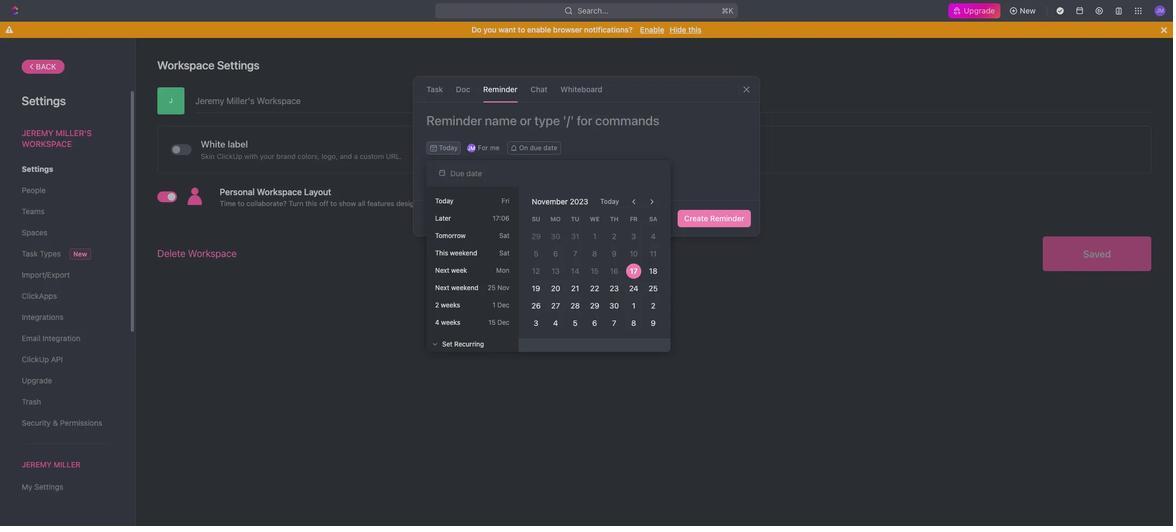 Task type: describe. For each thing, give the bounding box(es) containing it.
fr
[[630, 215, 638, 222]]

16
[[610, 267, 619, 276]]

⌘k
[[722, 6, 734, 15]]

sat for this weekend
[[500, 249, 510, 257]]

1 horizontal spatial this
[[689, 25, 702, 34]]

types
[[40, 249, 61, 258]]

your
[[260, 152, 275, 160]]

jeremy for jeremy miller
[[22, 460, 52, 470]]

j
[[169, 97, 173, 105]]

email
[[22, 334, 40, 343]]

0 horizontal spatial 2
[[435, 301, 439, 309]]

layout
[[304, 187, 331, 197]]

next for next week
[[435, 267, 450, 275]]

dec for 1 dec
[[498, 301, 510, 309]]

28
[[571, 301, 580, 311]]

show
[[339, 199, 356, 208]]

do
[[472, 25, 482, 34]]

tomorrow
[[435, 232, 466, 240]]

2 horizontal spatial 4
[[651, 232, 656, 241]]

19
[[532, 284, 540, 293]]

mo
[[551, 215, 561, 222]]

workspace inside jeremy miller's workspace
[[22, 139, 72, 148]]

set recurring
[[442, 340, 484, 348]]

settings inside "link"
[[22, 164, 53, 174]]

saved
[[1084, 248, 1112, 260]]

10
[[630, 249, 638, 258]]

2 horizontal spatial to
[[518, 25, 525, 34]]

new inside settings element
[[73, 250, 87, 258]]

1 vertical spatial 7
[[612, 319, 617, 328]]

0 horizontal spatial to
[[238, 199, 245, 208]]

upgrade inside settings element
[[22, 376, 52, 385]]

1 dec
[[493, 301, 510, 309]]

0 horizontal spatial 6
[[553, 249, 558, 258]]

trash
[[22, 397, 41, 407]]

doc button
[[456, 77, 470, 102]]

dialog containing task
[[413, 76, 761, 237]]

0 vertical spatial 7
[[573, 249, 578, 258]]

import/export
[[22, 270, 70, 280]]

notifications?
[[584, 25, 633, 34]]

set
[[442, 340, 453, 348]]

Due date text field
[[451, 169, 541, 178]]

1 vertical spatial 30
[[610, 301, 619, 311]]

off
[[319, 199, 329, 208]]

mon
[[496, 267, 510, 275]]

next for next weekend
[[435, 284, 450, 292]]

1 horizontal spatial 2
[[612, 232, 617, 241]]

designed
[[396, 199, 427, 208]]

november 2023
[[532, 197, 589, 206]]

2023
[[570, 197, 589, 206]]

17
[[630, 267, 638, 276]]

delete workspace
[[157, 248, 237, 259]]

15 dec
[[489, 319, 510, 327]]

2 weeks
[[435, 301, 460, 309]]

workspace inside the delete workspace button
[[188, 248, 237, 259]]

1 horizontal spatial 1
[[593, 232, 597, 241]]

0 horizontal spatial 5
[[534, 249, 539, 258]]

next week
[[435, 267, 467, 275]]

a
[[354, 152, 358, 160]]

this
[[435, 249, 448, 257]]

0 horizontal spatial 29
[[532, 232, 541, 241]]

sat for tomorrow
[[500, 232, 510, 240]]

0 horizontal spatial 1
[[493, 301, 496, 309]]

0 horizontal spatial 3
[[534, 319, 539, 328]]

1 horizontal spatial 3
[[632, 232, 636, 241]]

spaces
[[22, 228, 47, 237]]

jeremy for jeremy miller's workspace
[[22, 128, 54, 138]]

hide
[[670, 25, 687, 34]]

create
[[685, 214, 708, 223]]

0 horizontal spatial reminder
[[483, 84, 518, 94]]

nov
[[498, 284, 510, 292]]

later
[[435, 214, 451, 223]]

today inside button
[[601, 198, 619, 206]]

17:06
[[493, 214, 510, 223]]

teams
[[22, 207, 45, 216]]

&
[[53, 419, 58, 428]]

reminder button
[[483, 77, 518, 102]]

today up later in the left top of the page
[[435, 197, 454, 205]]

spaces link
[[22, 224, 108, 242]]

colors,
[[298, 152, 320, 160]]

enable
[[640, 25, 665, 34]]

1 vertical spatial 29
[[590, 301, 600, 311]]

0 horizontal spatial 4
[[435, 319, 440, 327]]

doc
[[456, 84, 470, 94]]

0 vertical spatial upgrade link
[[949, 3, 1001, 18]]

url.
[[386, 152, 402, 160]]

13
[[552, 267, 560, 276]]

collaborate?
[[246, 199, 287, 208]]

31
[[571, 232, 579, 241]]

workspace inside personal workspace layout time to collaborate? turn this off to show all features designed for team productivity.
[[257, 187, 302, 197]]

task for task types
[[22, 249, 38, 258]]

weeks for 2 weeks
[[441, 301, 460, 309]]

brand
[[276, 152, 296, 160]]

clickup api link
[[22, 351, 108, 369]]

enable
[[527, 25, 551, 34]]

1 vertical spatial 6
[[593, 319, 597, 328]]

1 horizontal spatial 9
[[651, 319, 656, 328]]

tu
[[571, 215, 580, 222]]

24
[[629, 284, 639, 293]]

task for task
[[427, 84, 443, 94]]

miller
[[54, 460, 81, 470]]

skin
[[201, 152, 215, 160]]

jeremy miller's workspace
[[22, 128, 92, 148]]

11
[[650, 249, 657, 258]]

4 weeks
[[435, 319, 461, 327]]

security
[[22, 419, 51, 428]]

18
[[649, 267, 658, 276]]

task types
[[22, 249, 61, 258]]

want
[[499, 25, 516, 34]]

new inside button
[[1020, 6, 1036, 15]]

today button
[[427, 142, 461, 155]]

clickapps link
[[22, 287, 108, 306]]

task button
[[427, 77, 443, 102]]

today inside dropdown button
[[439, 144, 458, 152]]

1 vertical spatial 5
[[573, 319, 578, 328]]

Team Na﻿me text field
[[195, 87, 1152, 112]]

security & permissions link
[[22, 414, 108, 433]]

time
[[220, 199, 236, 208]]

0 horizontal spatial 9
[[612, 249, 617, 258]]

my settings link
[[22, 478, 108, 497]]



Task type: locate. For each thing, give the bounding box(es) containing it.
1 horizontal spatial 5
[[573, 319, 578, 328]]

0 vertical spatial new
[[1020, 6, 1036, 15]]

jeremy
[[22, 128, 54, 138], [22, 460, 52, 470]]

clickup left api
[[22, 355, 49, 364]]

to right want at the left top of the page
[[518, 25, 525, 34]]

14
[[571, 267, 580, 276]]

weeks
[[441, 301, 460, 309], [441, 319, 461, 327]]

settings element
[[0, 38, 136, 527]]

fri
[[502, 197, 510, 205]]

1 vertical spatial clickup
[[22, 355, 49, 364]]

0 vertical spatial task
[[427, 84, 443, 94]]

dec down 1 dec
[[498, 319, 510, 327]]

4 down 27
[[553, 319, 558, 328]]

this inside personal workspace layout time to collaborate? turn this off to show all features designed for team productivity.
[[305, 199, 317, 208]]

teams link
[[22, 202, 108, 221]]

0 vertical spatial 6
[[553, 249, 558, 258]]

29
[[532, 232, 541, 241], [590, 301, 600, 311]]

1 vertical spatial 3
[[534, 319, 539, 328]]

all
[[358, 199, 366, 208]]

0 vertical spatial weekend
[[450, 249, 477, 257]]

november
[[532, 197, 568, 206]]

30 down mo
[[551, 232, 561, 241]]

weekend for next weekend
[[451, 284, 479, 292]]

23
[[610, 284, 619, 293]]

9
[[612, 249, 617, 258], [651, 319, 656, 328]]

turn
[[289, 199, 304, 208]]

1 vertical spatial sat
[[500, 249, 510, 257]]

0 vertical spatial upgrade
[[964, 6, 995, 15]]

workspace right delete
[[188, 248, 237, 259]]

3
[[632, 232, 636, 241], [534, 319, 539, 328]]

0 vertical spatial reminder
[[483, 84, 518, 94]]

1 vertical spatial reminder
[[710, 214, 745, 223]]

2 horizontal spatial 1
[[632, 301, 636, 311]]

people link
[[22, 181, 108, 200]]

1 horizontal spatial task
[[427, 84, 443, 94]]

1 horizontal spatial new
[[1020, 6, 1036, 15]]

1 horizontal spatial upgrade link
[[949, 3, 1001, 18]]

next up 2 weeks
[[435, 284, 450, 292]]

workspace settings
[[157, 59, 260, 72]]

delete
[[157, 248, 186, 259]]

workspace
[[157, 59, 215, 72], [22, 139, 72, 148], [257, 187, 302, 197], [188, 248, 237, 259]]

25 for 25
[[649, 284, 658, 293]]

0 horizontal spatial upgrade
[[22, 376, 52, 385]]

1 vertical spatial new
[[73, 250, 87, 258]]

1 horizontal spatial 6
[[593, 319, 597, 328]]

1 horizontal spatial 4
[[553, 319, 558, 328]]

saved button
[[1043, 237, 1152, 271]]

security & permissions
[[22, 419, 102, 428]]

1 vertical spatial jeremy
[[22, 460, 52, 470]]

weeks up 4 weeks
[[441, 301, 460, 309]]

task left types
[[22, 249, 38, 258]]

1 vertical spatial task
[[22, 249, 38, 258]]

3 down '26' on the bottom left
[[534, 319, 539, 328]]

2 horizontal spatial 2
[[651, 301, 656, 311]]

12
[[532, 267, 540, 276]]

1 vertical spatial 15
[[489, 319, 496, 327]]

2 down 18
[[651, 301, 656, 311]]

0 vertical spatial clickup
[[217, 152, 242, 160]]

dec for 15 dec
[[498, 319, 510, 327]]

22
[[590, 284, 599, 293]]

dialog
[[413, 76, 761, 237]]

7 up 14
[[573, 249, 578, 258]]

25 down 18
[[649, 284, 658, 293]]

1 vertical spatial dec
[[498, 319, 510, 327]]

1 next from the top
[[435, 267, 450, 275]]

upgrade left new button
[[964, 6, 995, 15]]

to
[[518, 25, 525, 34], [238, 199, 245, 208], [331, 199, 337, 208]]

weekend for this weekend
[[450, 249, 477, 257]]

search...
[[578, 6, 609, 15]]

weekend
[[450, 249, 477, 257], [451, 284, 479, 292]]

settings link
[[22, 160, 108, 179]]

workspace up j
[[157, 59, 215, 72]]

sa
[[649, 215, 658, 222]]

9 down 18
[[651, 319, 656, 328]]

29 down 'su'
[[532, 232, 541, 241]]

trash link
[[22, 393, 108, 411]]

dec
[[498, 301, 510, 309], [498, 319, 510, 327]]

integrations
[[22, 313, 64, 322]]

sat down 17:06
[[500, 232, 510, 240]]

upgrade link left new button
[[949, 3, 1001, 18]]

0 horizontal spatial upgrade link
[[22, 372, 108, 390]]

3 up "10"
[[632, 232, 636, 241]]

1 horizontal spatial upgrade
[[964, 6, 995, 15]]

4 up 11
[[651, 232, 656, 241]]

team
[[440, 199, 456, 208]]

permissions
[[60, 419, 102, 428]]

people
[[22, 186, 46, 195]]

clickup down label
[[217, 152, 242, 160]]

reminder right create
[[710, 214, 745, 223]]

1 horizontal spatial 29
[[590, 301, 600, 311]]

white
[[201, 139, 226, 150]]

0 horizontal spatial 30
[[551, 232, 561, 241]]

custom
[[360, 152, 384, 160]]

white label skin clickup with your brand colors, logo, and a custom url.
[[201, 139, 402, 160]]

0 vertical spatial sat
[[500, 232, 510, 240]]

6
[[553, 249, 558, 258], [593, 319, 597, 328]]

1 vertical spatial next
[[435, 284, 450, 292]]

reminder inside button
[[710, 214, 745, 223]]

2 jeremy from the top
[[22, 460, 52, 470]]

1 horizontal spatial 25
[[649, 284, 658, 293]]

logo,
[[322, 152, 338, 160]]

0 vertical spatial 3
[[632, 232, 636, 241]]

6 down 22
[[593, 319, 597, 328]]

1 vertical spatial weeks
[[441, 319, 461, 327]]

20
[[551, 284, 560, 293]]

1 vertical spatial upgrade
[[22, 376, 52, 385]]

5 down 28 at the bottom of page
[[573, 319, 578, 328]]

0 vertical spatial 29
[[532, 232, 541, 241]]

clickapps
[[22, 292, 57, 301]]

2 sat from the top
[[500, 249, 510, 257]]

0 vertical spatial 9
[[612, 249, 617, 258]]

workspace down miller's
[[22, 139, 72, 148]]

weekend down week
[[451, 284, 479, 292]]

15 for 15 dec
[[489, 319, 496, 327]]

personal
[[220, 187, 255, 197]]

miller's
[[56, 128, 92, 138]]

upgrade down clickup api
[[22, 376, 52, 385]]

26
[[532, 301, 541, 311]]

clickup inside 'link'
[[22, 355, 49, 364]]

7 down 23
[[612, 319, 617, 328]]

7
[[573, 249, 578, 258], [612, 319, 617, 328]]

today up due date 'text box'
[[439, 144, 458, 152]]

1 horizontal spatial clickup
[[217, 152, 242, 160]]

0 horizontal spatial 8
[[593, 249, 597, 258]]

1 horizontal spatial 7
[[612, 319, 617, 328]]

1 horizontal spatial 15
[[591, 267, 599, 276]]

this left off
[[305, 199, 317, 208]]

1 vertical spatial weekend
[[451, 284, 479, 292]]

whiteboard
[[561, 84, 603, 94]]

5 up 12
[[534, 249, 539, 258]]

with
[[244, 152, 258, 160]]

0 vertical spatial 30
[[551, 232, 561, 241]]

0 vertical spatial jeremy
[[22, 128, 54, 138]]

25
[[488, 284, 496, 292], [649, 284, 658, 293]]

chat button
[[531, 77, 548, 102]]

today up th
[[601, 198, 619, 206]]

1 vertical spatial this
[[305, 199, 317, 208]]

settings
[[217, 59, 260, 72], [22, 94, 66, 108], [22, 164, 53, 174], [34, 483, 63, 492]]

0 vertical spatial weeks
[[441, 301, 460, 309]]

workspace up collaborate?
[[257, 187, 302, 197]]

2 next from the top
[[435, 284, 450, 292]]

25 for 25 nov
[[488, 284, 496, 292]]

0 vertical spatial this
[[689, 25, 702, 34]]

weekend up week
[[450, 249, 477, 257]]

browser
[[553, 25, 582, 34]]

1
[[593, 232, 597, 241], [493, 301, 496, 309], [632, 301, 636, 311]]

1 vertical spatial 8
[[632, 319, 636, 328]]

9 up 16
[[612, 249, 617, 258]]

task left doc
[[427, 84, 443, 94]]

1 jeremy from the top
[[22, 128, 54, 138]]

this
[[689, 25, 702, 34], [305, 199, 317, 208]]

Reminder na﻿me or type '/' for commands text field
[[414, 116, 760, 142]]

15 up 22
[[591, 267, 599, 276]]

1 sat from the top
[[500, 232, 510, 240]]

1 vertical spatial upgrade link
[[22, 372, 108, 390]]

jeremy miller
[[22, 460, 81, 470]]

delete workspace button
[[157, 242, 237, 266]]

clickup api
[[22, 355, 63, 364]]

this right hide
[[689, 25, 702, 34]]

task inside settings element
[[22, 249, 38, 258]]

personal workspace layout time to collaborate? turn this off to show all features designed for team productivity.
[[220, 187, 499, 208]]

0 vertical spatial 8
[[593, 249, 597, 258]]

0 vertical spatial 5
[[534, 249, 539, 258]]

weeks down 2 weeks
[[441, 319, 461, 327]]

you
[[484, 25, 497, 34]]

5
[[534, 249, 539, 258], [573, 319, 578, 328]]

jeremy up my settings
[[22, 460, 52, 470]]

15 for 15
[[591, 267, 599, 276]]

1 horizontal spatial reminder
[[710, 214, 745, 223]]

21
[[571, 284, 579, 293]]

1 down 25 nov
[[493, 301, 496, 309]]

weeks for 4 weeks
[[441, 319, 461, 327]]

integrations link
[[22, 308, 108, 327]]

reminder right doc
[[483, 84, 518, 94]]

0 vertical spatial next
[[435, 267, 450, 275]]

upgrade link up trash link
[[22, 372, 108, 390]]

4 down 2 weeks
[[435, 319, 440, 327]]

today button
[[594, 193, 626, 211]]

1 25 from the left
[[488, 284, 496, 292]]

2 25 from the left
[[649, 284, 658, 293]]

1 down the 24 at the bottom of page
[[632, 301, 636, 311]]

25 left nov
[[488, 284, 496, 292]]

8 down the 24 at the bottom of page
[[632, 319, 636, 328]]

back link
[[22, 60, 64, 74]]

2 down th
[[612, 232, 617, 241]]

27
[[551, 301, 560, 311]]

1 vertical spatial 9
[[651, 319, 656, 328]]

0 horizontal spatial new
[[73, 250, 87, 258]]

clickup inside white label skin clickup with your brand colors, logo, and a custom url.
[[217, 152, 242, 160]]

label
[[228, 139, 248, 150]]

whiteboard button
[[561, 77, 603, 102]]

1 horizontal spatial 30
[[610, 301, 619, 311]]

next left week
[[435, 267, 450, 275]]

today
[[439, 144, 458, 152], [435, 197, 454, 205], [601, 198, 619, 206]]

jeremy left miller's
[[22, 128, 54, 138]]

15 down 1 dec
[[489, 319, 496, 327]]

back
[[36, 62, 56, 71]]

1 dec from the top
[[498, 301, 510, 309]]

import/export link
[[22, 266, 108, 284]]

29 down 22
[[590, 301, 600, 311]]

6 up 13
[[553, 249, 558, 258]]

sat
[[500, 232, 510, 240], [500, 249, 510, 257]]

1 horizontal spatial to
[[331, 199, 337, 208]]

2 up 4 weeks
[[435, 301, 439, 309]]

to down the personal
[[238, 199, 245, 208]]

2 dec from the top
[[498, 319, 510, 327]]

0 horizontal spatial 7
[[573, 249, 578, 258]]

0 horizontal spatial task
[[22, 249, 38, 258]]

0 vertical spatial 15
[[591, 267, 599, 276]]

upgrade
[[964, 6, 995, 15], [22, 376, 52, 385]]

1 horizontal spatial 8
[[632, 319, 636, 328]]

0 vertical spatial dec
[[498, 301, 510, 309]]

sat up mon
[[500, 249, 510, 257]]

0 horizontal spatial this
[[305, 199, 317, 208]]

to right off
[[331, 199, 337, 208]]

next weekend
[[435, 284, 479, 292]]

dec down nov
[[498, 301, 510, 309]]

productivity.
[[458, 199, 499, 208]]

chat
[[531, 84, 548, 94]]

30 down 23
[[610, 301, 619, 311]]

1 down we
[[593, 232, 597, 241]]

8 up 22
[[593, 249, 597, 258]]

4
[[651, 232, 656, 241], [435, 319, 440, 327], [553, 319, 558, 328]]

0 horizontal spatial clickup
[[22, 355, 49, 364]]

0 horizontal spatial 15
[[489, 319, 496, 327]]

jeremy inside jeremy miller's workspace
[[22, 128, 54, 138]]

0 horizontal spatial 25
[[488, 284, 496, 292]]



Task type: vqa. For each thing, say whether or not it's contained in the screenshot.
NOVEMBER 2023
yes



